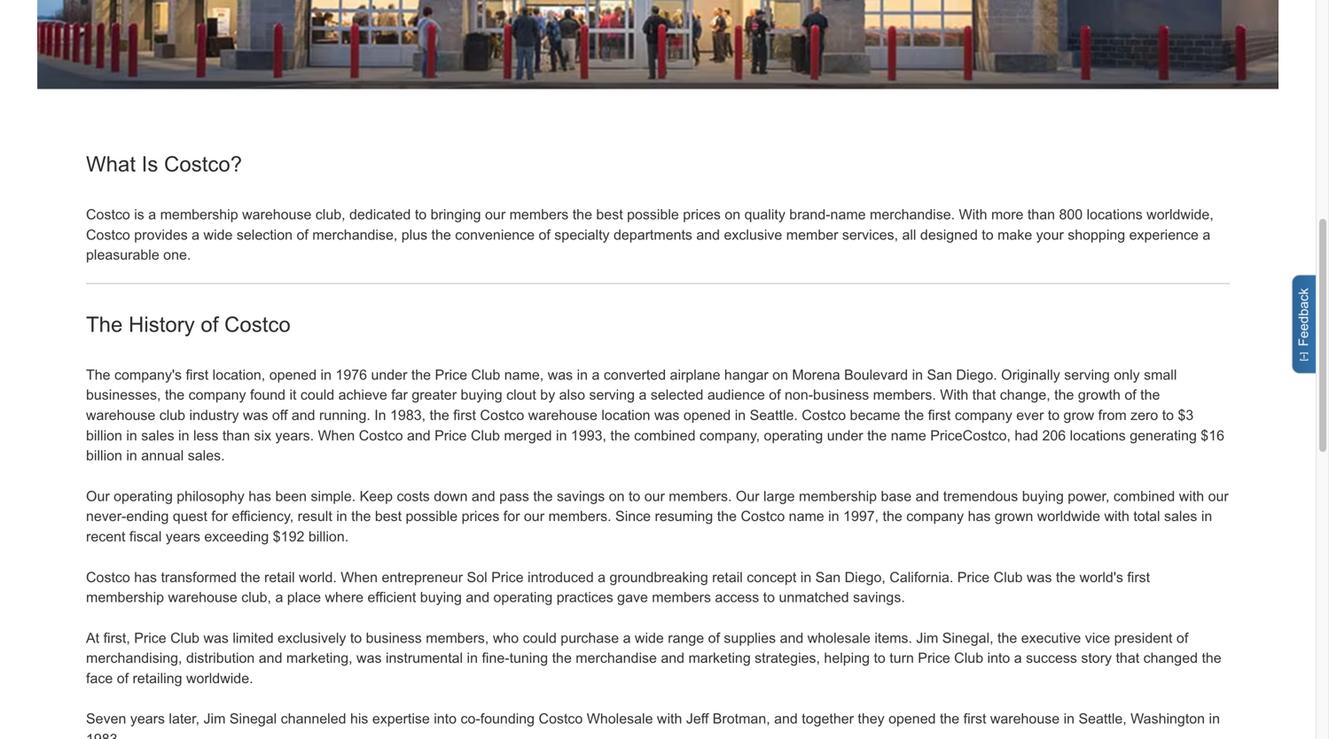 Task type: vqa. For each thing, say whether or not it's contained in the screenshot.
rightmost under
yes



Task type: locate. For each thing, give the bounding box(es) containing it.
and left 'together'
[[774, 712, 798, 728]]

in up unmatched
[[801, 570, 812, 586]]

best inside the costco is a membership warehouse club, dedicated to bringing our members the best possible prices on quality brand-name merchandise. with more than 800 locations worldwide, costco provides a wide selection of merchandise, plus the convenience of specialty departments and exclusive member services, all designed to make your shopping experience a pleasurable one.
[[596, 207, 623, 223]]

1 vertical spatial with
[[1105, 509, 1130, 525]]

worldwide.
[[186, 671, 253, 687]]

fine-
[[482, 651, 510, 667]]

in down "businesses,"
[[126, 428, 137, 444]]

0 vertical spatial sales
[[141, 428, 174, 444]]

in left the annual
[[126, 448, 137, 464]]

combined inside our operating philosophy has been simple. keep costs down and pass the savings on to our members. our large membership base and tremendous buying power, combined with our never-ending quest for efficiency, result in the best possible prices for our members. since resuming the costco name in 1997, the company has grown worldwide with total sales in recent fiscal years exceeding $192 billion.
[[1114, 489, 1176, 505]]

combined inside the company's first location, opened in 1976 under the price club name, was in a converted airplane hangar on morena boulevard in san diego. originally serving only small businesses, the company found it could achieve far greater buying clout by also serving a selected audience of non-business members. with that change, the growth of the warehouse club industry was off and running. in 1983, the first costco warehouse location was opened in seattle. costco became the first company ever to grow from zero to $3 billion in sales in less than six years. when costco and price club merged in 1993, the combined company, operating under the name pricecostco, had 206 locations generating $16 billion in annual sales.
[[634, 428, 696, 444]]

helping
[[824, 651, 870, 667]]

0 vertical spatial club,
[[316, 207, 346, 223]]

0 horizontal spatial best
[[375, 509, 402, 525]]

the right pass
[[533, 489, 553, 505]]

years inside our operating philosophy has been simple. keep costs down and pass the savings on to our members. our large membership base and tremendous buying power, combined with our never-ending quest for efficiency, result in the best possible prices for our members. since resuming the costco name in 1997, the company has grown worldwide with total sales in recent fiscal years exceeding $192 billion.
[[166, 529, 200, 545]]

instrumental
[[386, 651, 463, 667]]

1 vertical spatial buying
[[1022, 489, 1064, 505]]

when down running.
[[318, 428, 355, 444]]

with up designed
[[959, 207, 988, 223]]

provides
[[134, 227, 188, 243]]

1 vertical spatial years
[[130, 712, 165, 728]]

best inside our operating philosophy has been simple. keep costs down and pass the savings on to our members. our large membership base and tremendous buying power, combined with our never-ending quest for efficiency, result in the best possible prices for our members. since resuming the costco name in 1997, the company has grown worldwide with total sales in recent fiscal years exceeding $192 billion.
[[375, 509, 402, 525]]

the up "businesses,"
[[86, 367, 110, 383]]

was up distribution
[[204, 631, 229, 646]]

1 horizontal spatial best
[[596, 207, 623, 223]]

sales
[[141, 428, 174, 444], [1165, 509, 1198, 525]]

first inside costco has transformed the retail world. when entrepreneur sol price introduced a groundbreaking retail concept in san diego, california. price club was the world's first membership warehouse club, a place where efficient buying and operating practices gave members access to unmatched savings.
[[1128, 570, 1151, 586]]

1 horizontal spatial than
[[1028, 207, 1056, 223]]

2 vertical spatial members.
[[549, 509, 612, 525]]

experience
[[1130, 227, 1199, 243]]

1 horizontal spatial into
[[988, 651, 1011, 667]]

club inside costco has transformed the retail world. when entrepreneur sol price introduced a groundbreaking retail concept in san diego, california. price club was the world's first membership warehouse club, a place where efficient buying and operating practices gave members access to unmatched savings.
[[994, 570, 1023, 586]]

members,
[[426, 631, 489, 646]]

possible
[[627, 207, 679, 223], [406, 509, 458, 525]]

business inside the company's first location, opened in 1976 under the price club name, was in a converted airplane hangar on morena boulevard in san diego. originally serving only small businesses, the company found it could achieve far greater buying clout by also serving a selected audience of non-business members. with that change, the growth of the warehouse club industry was off and running. in 1983, the first costco warehouse location was opened in seattle. costco became the first company ever to grow from zero to $3 billion in sales in less than six years. when costco and price club merged in 1993, the combined company, operating under the name pricecostco, had 206 locations generating $16 billion in annual sales.
[[813, 387, 869, 403]]

and inside seven years later, jim sinegal channeled his expertise into co-founding costco wholesale with jeff brotman, and together they opened the first warehouse in seattle, washington in 1983.
[[774, 712, 798, 728]]

quality
[[745, 207, 786, 223]]

keep
[[360, 489, 393, 505]]

0 horizontal spatial sales
[[141, 428, 174, 444]]

company up industry
[[189, 387, 246, 403]]

best up specialty
[[596, 207, 623, 223]]

buying down entrepreneur on the left
[[420, 590, 462, 606]]

opened
[[269, 367, 317, 383], [684, 408, 731, 424], [889, 712, 936, 728]]

a up practices
[[598, 570, 606, 586]]

2 the from the top
[[86, 367, 110, 383]]

name down became
[[891, 428, 927, 444]]

a up merchandise
[[623, 631, 631, 646]]

1 horizontal spatial business
[[813, 387, 869, 403]]

price
[[435, 367, 467, 383], [435, 428, 467, 444], [492, 570, 524, 586], [958, 570, 990, 586], [134, 631, 166, 646], [918, 651, 951, 667]]

1 horizontal spatial serving
[[1065, 367, 1110, 383]]

retail
[[264, 570, 295, 586], [712, 570, 743, 586]]

that inside at first, price club was limited exclusively to business members, who could purchase a wide range of supplies and wholesale items. jim sinegal, the executive vice president of merchandising, distribution and marketing, was instrumental in fine-tuning the merchandise and marketing strategies, helping to turn price club into a success story that changed the face of retailing worldwide.
[[1116, 651, 1140, 667]]

warehouse down success
[[991, 712, 1060, 728]]

specialty
[[555, 227, 610, 243]]

1 horizontal spatial our
[[736, 489, 760, 505]]

price up merchandising,
[[134, 631, 166, 646]]

groundbreaking
[[610, 570, 708, 586]]

1 horizontal spatial sales
[[1165, 509, 1198, 525]]

a down converted
[[639, 387, 647, 403]]

0 horizontal spatial into
[[434, 712, 457, 728]]

our operating philosophy has been simple. keep costs down and pass the savings on to our members. our large membership base and tremendous buying power, combined with our never-ending quest for efficiency, result in the best possible prices for our members. since resuming the costco name in 1997, the company has grown worldwide with total sales in recent fiscal years exceeding $192 billion.
[[86, 489, 1229, 545]]

feedback
[[1297, 288, 1311, 347]]

1 vertical spatial members
[[652, 590, 711, 606]]

on up since
[[609, 489, 625, 505]]

the left 'history'
[[86, 313, 123, 337]]

members.
[[873, 387, 936, 403], [669, 489, 732, 505], [549, 509, 612, 525]]

0 horizontal spatial san
[[816, 570, 841, 586]]

to inside our operating philosophy has been simple. keep costs down and pass the savings on to our members. our large membership base and tremendous buying power, combined with our never-ending quest for efficiency, result in the best possible prices for our members. since resuming the costco name in 1997, the company has grown worldwide with total sales in recent fiscal years exceeding $192 billion.
[[629, 489, 641, 505]]

1 horizontal spatial jim
[[917, 631, 939, 646]]

members. inside the company's first location, opened in 1976 under the price club name, was in a converted airplane hangar on morena boulevard in san diego. originally serving only small businesses, the company found it could achieve far greater buying clout by also serving a selected audience of non-business members. with that change, the growth of the warehouse club industry was off and running. in 1983, the first costco warehouse location was opened in seattle. costco became the first company ever to grow from zero to $3 billion in sales in less than six years. when costco and price club merged in 1993, the combined company, operating under the name pricecostco, had 206 locations generating $16 billion in annual sales.
[[873, 387, 936, 403]]

warehouse down "businesses,"
[[86, 408, 155, 424]]

had
[[1015, 428, 1039, 444]]

club down grown
[[994, 570, 1023, 586]]

merchandising,
[[86, 651, 182, 667]]

1 horizontal spatial with
[[1105, 509, 1130, 525]]

0 vertical spatial that
[[973, 387, 996, 403]]

1 billion from the top
[[86, 428, 122, 444]]

1 the from the top
[[86, 313, 123, 337]]

feedback link
[[1292, 275, 1323, 374]]

zero
[[1131, 408, 1159, 424]]

when inside costco has transformed the retail world. when entrepreneur sol price introduced a groundbreaking retail concept in san diego, california. price club was the world's first membership warehouse club, a place where efficient buying and operating practices gave members access to unmatched savings.
[[341, 570, 378, 586]]

0 vertical spatial with
[[1179, 489, 1205, 505]]

club down the 'sinegal,' at the bottom
[[955, 651, 984, 667]]

1 horizontal spatial club,
[[316, 207, 346, 223]]

first down greater
[[453, 408, 476, 424]]

annual
[[141, 448, 184, 464]]

0 vertical spatial prices
[[683, 207, 721, 223]]

in right the washington
[[1209, 712, 1220, 728]]

1 horizontal spatial combined
[[1114, 489, 1176, 505]]

club left merged
[[471, 428, 500, 444]]

selected
[[651, 387, 704, 403]]

1 horizontal spatial prices
[[683, 207, 721, 223]]

1 horizontal spatial retail
[[712, 570, 743, 586]]

sales right total
[[1165, 509, 1198, 525]]

0 vertical spatial san
[[927, 367, 953, 383]]

with inside seven years later, jim sinegal channeled his expertise into co-founding costco wholesale with jeff brotman, and together they opened the first warehouse in seattle, washington in 1983.
[[657, 712, 682, 728]]

costco down recent
[[86, 570, 130, 586]]

into down the 'sinegal,' at the bottom
[[988, 651, 1011, 667]]

2 horizontal spatial has
[[968, 509, 991, 525]]

wide
[[204, 227, 233, 243], [635, 631, 664, 646]]

and
[[697, 227, 720, 243], [292, 408, 315, 424], [407, 428, 431, 444], [472, 489, 496, 505], [916, 489, 940, 505], [466, 590, 490, 606], [780, 631, 804, 646], [259, 651, 282, 667], [661, 651, 685, 667], [774, 712, 798, 728]]

$3
[[1178, 408, 1194, 424]]

prices inside the costco is a membership warehouse club, dedicated to bringing our members the best possible prices on quality brand-name merchandise. with more than 800 locations worldwide, costco provides a wide selection of merchandise, plus the convenience of specialty departments and exclusive member services, all designed to make your shopping experience a pleasurable one.
[[683, 207, 721, 223]]

0 vertical spatial under
[[371, 367, 407, 383]]

the down base
[[883, 509, 903, 525]]

0 vertical spatial the
[[86, 313, 123, 337]]

possible down costs
[[406, 509, 458, 525]]

1 vertical spatial with
[[940, 387, 969, 403]]

a left converted
[[592, 367, 600, 383]]

1 vertical spatial membership
[[799, 489, 877, 505]]

0 horizontal spatial name
[[789, 509, 825, 525]]

airplane
[[670, 367, 721, 383]]

0 vertical spatial than
[[1028, 207, 1056, 223]]

1 horizontal spatial that
[[1116, 651, 1140, 667]]

first left location,
[[186, 367, 209, 383]]

0 vertical spatial buying
[[461, 387, 503, 403]]

seattle.
[[750, 408, 798, 424]]

the right became
[[905, 408, 924, 424]]

opened up company,
[[684, 408, 731, 424]]

place
[[287, 590, 321, 606]]

1 vertical spatial that
[[1116, 651, 1140, 667]]

1 vertical spatial under
[[827, 428, 864, 444]]

0 vertical spatial when
[[318, 428, 355, 444]]

1 vertical spatial the
[[86, 367, 110, 383]]

800
[[1059, 207, 1083, 223]]

also
[[559, 387, 585, 403]]

0 horizontal spatial club,
[[241, 590, 271, 606]]

0 horizontal spatial our
[[86, 489, 110, 505]]

club, up merchandise, at the top left of page
[[316, 207, 346, 223]]

for down philosophy
[[211, 509, 228, 525]]

1 vertical spatial company
[[955, 408, 1013, 424]]

the for the history of costco
[[86, 313, 123, 337]]

audience
[[708, 387, 765, 403]]

1 horizontal spatial has
[[249, 489, 271, 505]]

ending
[[126, 509, 169, 525]]

with inside the company's first location, opened in 1976 under the price club name, was in a converted airplane hangar on morena boulevard in san diego. originally serving only small businesses, the company found it could achieve far greater buying clout by also serving a selected audience of non-business members. with that change, the growth of the warehouse club industry was off and running. in 1983, the first costco warehouse location was opened in seattle. costco became the first company ever to grow from zero to $3 billion in sales in less than six years. when costco and price club merged in 1993, the combined company, operating under the name pricecostco, had 206 locations generating $16 billion in annual sales.
[[940, 387, 969, 403]]

who
[[493, 631, 519, 646]]

1 horizontal spatial could
[[523, 631, 557, 646]]

price up greater
[[435, 367, 467, 383]]

0 vertical spatial with
[[959, 207, 988, 223]]

under
[[371, 367, 407, 383], [827, 428, 864, 444]]

and inside the costco is a membership warehouse club, dedicated to bringing our members the best possible prices on quality brand-name merchandise. with more than 800 locations worldwide, costco provides a wide selection of merchandise, plus the convenience of specialty departments and exclusive member services, all designed to make your shopping experience a pleasurable one.
[[697, 227, 720, 243]]

0 horizontal spatial business
[[366, 631, 422, 646]]

achieve
[[338, 387, 387, 403]]

2 vertical spatial has
[[134, 570, 157, 586]]

0 horizontal spatial with
[[657, 712, 682, 728]]

has down tremendous
[[968, 509, 991, 525]]

1 vertical spatial combined
[[1114, 489, 1176, 505]]

jim inside at first, price club was limited exclusively to business members, who could purchase a wide range of supplies and wholesale items. jim sinegal, the executive vice president of merchandising, distribution and marketing, was instrumental in fine-tuning the merchandise and marketing strategies, helping to turn price club into a success story that changed the face of retailing worldwide.
[[917, 631, 939, 646]]

business inside at first, price club was limited exclusively to business members, who could purchase a wide range of supplies and wholesale items. jim sinegal, the executive vice president of merchandising, distribution and marketing, was instrumental in fine-tuning the merchandise and marketing strategies, helping to turn price club into a success story that changed the face of retailing worldwide.
[[366, 631, 422, 646]]

the down greater
[[430, 408, 449, 424]]

business up instrumental
[[366, 631, 422, 646]]

billion.
[[309, 529, 349, 545]]

2 horizontal spatial on
[[773, 367, 789, 383]]

off
[[272, 408, 288, 424]]

philosophy
[[177, 489, 245, 505]]

1 horizontal spatial members
[[652, 590, 711, 606]]

1 horizontal spatial members.
[[669, 489, 732, 505]]

when
[[318, 428, 355, 444], [341, 570, 378, 586]]

buying
[[461, 387, 503, 403], [1022, 489, 1064, 505], [420, 590, 462, 606]]

wide inside the costco is a membership warehouse club, dedicated to bringing our members the best possible prices on quality brand-name merchandise. with more than 800 locations worldwide, costco provides a wide selection of merchandise, plus the convenience of specialty departments and exclusive member services, all designed to make your shopping experience a pleasurable one.
[[204, 227, 233, 243]]

retailing
[[133, 671, 182, 687]]

membership up the first,
[[86, 590, 164, 606]]

story
[[1082, 651, 1112, 667]]

0 horizontal spatial jim
[[204, 712, 226, 728]]

merchandise,
[[312, 227, 398, 243]]

1 vertical spatial prices
[[462, 509, 500, 525]]

efficiency,
[[232, 509, 294, 525]]

seven
[[86, 712, 126, 728]]

0 vertical spatial locations
[[1087, 207, 1143, 223]]

to inside costco has transformed the retail world. when entrepreneur sol price introduced a groundbreaking retail concept in san diego, california. price club was the world's first membership warehouse club, a place where efficient buying and operating practices gave members access to unmatched savings.
[[763, 590, 775, 606]]

0 vertical spatial opened
[[269, 367, 317, 383]]

the inside the company's first location, opened in 1976 under the price club name, was in a converted airplane hangar on morena boulevard in san diego. originally serving only small businesses, the company found it could achieve far greater buying clout by also serving a selected audience of non-business members. with that change, the growth of the warehouse club industry was off and running. in 1983, the first costco warehouse location was opened in seattle. costco became the first company ever to grow from zero to $3 billion in sales in less than six years. when costco and price club merged in 1993, the combined company, operating under the name pricecostco, had 206 locations generating $16 billion in annual sales.
[[86, 367, 110, 383]]

operating
[[764, 428, 823, 444], [114, 489, 173, 505], [494, 590, 553, 606]]

and up strategies,
[[780, 631, 804, 646]]

price right sol
[[492, 570, 524, 586]]

1 our from the left
[[86, 489, 110, 505]]

0 horizontal spatial retail
[[264, 570, 295, 586]]

0 horizontal spatial has
[[134, 570, 157, 586]]

supplies
[[724, 631, 776, 646]]

when up where
[[341, 570, 378, 586]]

2 vertical spatial opened
[[889, 712, 936, 728]]

a
[[148, 207, 156, 223], [192, 227, 200, 243], [1203, 227, 1211, 243], [592, 367, 600, 383], [639, 387, 647, 403], [598, 570, 606, 586], [275, 590, 283, 606], [623, 631, 631, 646], [1015, 651, 1022, 667]]

0 vertical spatial operating
[[764, 428, 823, 444]]

into
[[988, 651, 1011, 667], [434, 712, 457, 728]]

prices up departments on the top of page
[[683, 207, 721, 223]]

locations down from
[[1070, 428, 1126, 444]]

than left six
[[223, 428, 250, 444]]

first inside seven years later, jim sinegal channeled his expertise into co-founding costco wholesale with jeff brotman, and together they opened the first warehouse in seattle, washington in 1983.
[[964, 712, 987, 728]]

1 vertical spatial than
[[223, 428, 250, 444]]

2 horizontal spatial name
[[891, 428, 927, 444]]

changed
[[1144, 651, 1198, 667]]

operating inside costco has transformed the retail world. when entrepreneur sol price introduced a groundbreaking retail concept in san diego, california. price club was the world's first membership warehouse club, a place where efficient buying and operating practices gave members access to unmatched savings.
[[494, 590, 553, 606]]

1 vertical spatial on
[[773, 367, 789, 383]]

result
[[298, 509, 332, 525]]

2 horizontal spatial operating
[[764, 428, 823, 444]]

that down diego.
[[973, 387, 996, 403]]

brand-
[[790, 207, 831, 223]]

on inside our operating philosophy has been simple. keep costs down and pass the savings on to our members. our large membership base and tremendous buying power, combined with our never-ending quest for efficiency, result in the best possible prices for our members. since resuming the costco name in 1997, the company has grown worldwide with total sales in recent fiscal years exceeding $192 billion.
[[609, 489, 625, 505]]

1 vertical spatial club,
[[241, 590, 271, 606]]

serving up growth
[[1065, 367, 1110, 383]]

far
[[391, 387, 408, 403]]

members
[[510, 207, 569, 223], [652, 590, 711, 606]]

access
[[715, 590, 759, 606]]

in left fine-
[[467, 651, 478, 667]]

into inside seven years later, jim sinegal channeled his expertise into co-founding costco wholesale with jeff brotman, and together they opened the first warehouse in seattle, washington in 1983.
[[434, 712, 457, 728]]

2 vertical spatial buying
[[420, 590, 462, 606]]

six
[[254, 428, 271, 444]]

0 vertical spatial billion
[[86, 428, 122, 444]]

the right they
[[940, 712, 960, 728]]

sinegal,
[[943, 631, 994, 646]]

2 vertical spatial company
[[907, 509, 964, 525]]

0 horizontal spatial on
[[609, 489, 625, 505]]

our up the convenience
[[485, 207, 506, 223]]

1 vertical spatial opened
[[684, 408, 731, 424]]

business
[[813, 387, 869, 403], [366, 631, 422, 646]]

1 retail from the left
[[264, 570, 295, 586]]

club, inside the costco is a membership warehouse club, dedicated to bringing our members the best possible prices on quality brand-name merchandise. with more than 800 locations worldwide, costco provides a wide selection of merchandise, plus the convenience of specialty departments and exclusive member services, all designed to make your shopping experience a pleasurable one.
[[316, 207, 346, 223]]

name inside the company's first location, opened in 1976 under the price club name, was in a converted airplane hangar on morena boulevard in san diego. originally serving only small businesses, the company found it could achieve far greater buying clout by also serving a selected audience of non-business members. with that change, the growth of the warehouse club industry was off and running. in 1983, the first costco warehouse location was opened in seattle. costco became the first company ever to grow from zero to $3 billion in sales in less than six years. when costco and price club merged in 1993, the combined company, operating under the name pricecostco, had 206 locations generating $16 billion in annual sales.
[[891, 428, 927, 444]]

1 vertical spatial when
[[341, 570, 378, 586]]

club, up limited on the left bottom
[[241, 590, 271, 606]]

costco inside seven years later, jim sinegal channeled his expertise into co-founding costco wholesale with jeff brotman, and together they opened the first warehouse in seattle, washington in 1983.
[[539, 712, 583, 728]]

1 horizontal spatial name
[[831, 207, 866, 223]]

wide left range
[[635, 631, 664, 646]]

1 horizontal spatial wide
[[635, 631, 664, 646]]

0 vertical spatial into
[[988, 651, 1011, 667]]

boulevard
[[845, 367, 908, 383]]

in left 1976
[[321, 367, 332, 383]]

1 vertical spatial name
[[891, 428, 927, 444]]

one.
[[163, 247, 191, 263]]

simple.
[[311, 489, 356, 505]]

merchandise
[[576, 651, 657, 667]]

the right resuming
[[717, 509, 737, 525]]

2 vertical spatial name
[[789, 509, 825, 525]]

possible inside our operating philosophy has been simple. keep costs down and pass the savings on to our members. our large membership base and tremendous buying power, combined with our never-ending quest for efficiency, result in the best possible prices for our members. since resuming the costco name in 1997, the company has grown worldwide with total sales in recent fiscal years exceeding $192 billion.
[[406, 509, 458, 525]]

1 vertical spatial into
[[434, 712, 457, 728]]

success
[[1026, 651, 1078, 667]]

on up exclusive
[[725, 207, 741, 223]]

0 horizontal spatial years
[[130, 712, 165, 728]]

could inside the company's first location, opened in 1976 under the price club name, was in a converted airplane hangar on morena boulevard in san diego. originally serving only small businesses, the company found it could achieve far greater buying clout by also serving a selected audience of non-business members. with that change, the growth of the warehouse club industry was off and running. in 1983, the first costco warehouse location was opened in seattle. costco became the first company ever to grow from zero to $3 billion in sales in less than six years. when costco and price club merged in 1993, the combined company, operating under the name pricecostco, had 206 locations generating $16 billion in annual sales.
[[301, 387, 335, 403]]

retail up place
[[264, 570, 295, 586]]

on inside the company's first location, opened in 1976 under the price club name, was in a converted airplane hangar on morena boulevard in san diego. originally serving only small businesses, the company found it could achieve far greater buying clout by also serving a selected audience of non-business members. with that change, the growth of the warehouse club industry was off and running. in 1983, the first costco warehouse location was opened in seattle. costco became the first company ever to grow from zero to $3 billion in sales in less than six years. when costco and price club merged in 1993, the combined company, operating under the name pricecostco, had 206 locations generating $16 billion in annual sales.
[[773, 367, 789, 383]]

0 vertical spatial years
[[166, 529, 200, 545]]

0 horizontal spatial that
[[973, 387, 996, 403]]

jim
[[917, 631, 939, 646], [204, 712, 226, 728]]

and left exclusive
[[697, 227, 720, 243]]

our inside the costco is a membership warehouse club, dedicated to bringing our members the best possible prices on quality brand-name merchandise. with more than 800 locations worldwide, costco provides a wide selection of merchandise, plus the convenience of specialty departments and exclusive member services, all designed to make your shopping experience a pleasurable one.
[[485, 207, 506, 223]]

pass
[[499, 489, 529, 505]]

1 horizontal spatial years
[[166, 529, 200, 545]]

0 vertical spatial business
[[813, 387, 869, 403]]

gave
[[618, 590, 648, 606]]

1 vertical spatial san
[[816, 570, 841, 586]]

1 vertical spatial jim
[[204, 712, 226, 728]]

0 vertical spatial best
[[596, 207, 623, 223]]

operating down introduced
[[494, 590, 553, 606]]

history
[[129, 313, 195, 337]]

1 vertical spatial business
[[366, 631, 422, 646]]

with left jeff
[[657, 712, 682, 728]]

serving up location
[[589, 387, 635, 403]]

combined up total
[[1114, 489, 1176, 505]]

has
[[249, 489, 271, 505], [968, 509, 991, 525], [134, 570, 157, 586]]

the company's first location, opened in 1976 under the price club name, was in a converted airplane hangar on morena boulevard in san diego. originally serving only small businesses, the company found it could achieve far greater buying clout by also serving a selected audience of non-business members. with that change, the growth of the warehouse club industry was off and running. in 1983, the first costco warehouse location was opened in seattle. costco became the first company ever to grow from zero to $3 billion in sales in less than six years. when costco and price club merged in 1993, the combined company, operating under the name pricecostco, had 206 locations generating $16 billion in annual sales.
[[86, 367, 1225, 464]]

with
[[1179, 489, 1205, 505], [1105, 509, 1130, 525], [657, 712, 682, 728]]

could inside at first, price club was limited exclusively to business members, who could purchase a wide range of supplies and wholesale items. jim sinegal, the executive vice president of merchandising, distribution and marketing, was instrumental in fine-tuning the merchandise and marketing strategies, helping to turn price club into a success story that changed the face of retailing worldwide.
[[523, 631, 557, 646]]

2 horizontal spatial with
[[1179, 489, 1205, 505]]

under up far
[[371, 367, 407, 383]]

could right it
[[301, 387, 335, 403]]

our left large
[[736, 489, 760, 505]]

club
[[159, 408, 185, 424]]

non-
[[785, 387, 813, 403]]

since
[[616, 509, 651, 525]]

wide left selection
[[204, 227, 233, 243]]

at first, price club was limited exclusively to business members, who could purchase a wide range of supplies and wholesale items. jim sinegal, the executive vice president of merchandising, distribution and marketing, was instrumental in fine-tuning the merchandise and marketing strategies, helping to turn price club into a success story that changed the face of retailing worldwide.
[[86, 631, 1222, 687]]

name inside our operating philosophy has been simple. keep costs down and pass the savings on to our members. our large membership base and tremendous buying power, combined with our never-ending quest for efficiency, result in the best possible prices for our members. since resuming the costco name in 1997, the company has grown worldwide with total sales in recent fiscal years exceeding $192 billion.
[[789, 509, 825, 525]]

0 vertical spatial possible
[[627, 207, 679, 223]]

0 vertical spatial membership
[[160, 207, 238, 223]]

make
[[998, 227, 1033, 243]]

on inside the costco is a membership warehouse club, dedicated to bringing our members the best possible prices on quality brand-name merchandise. with more than 800 locations worldwide, costco provides a wide selection of merchandise, plus the convenience of specialty departments and exclusive member services, all designed to make your shopping experience a pleasurable one.
[[725, 207, 741, 223]]

in inside at first, price club was limited exclusively to business members, who could purchase a wide range of supplies and wholesale items. jim sinegal, the executive vice president of merchandising, distribution and marketing, was instrumental in fine-tuning the merchandise and marketing strategies, helping to turn price club into a success story that changed the face of retailing worldwide.
[[467, 651, 478, 667]]

a right is
[[148, 207, 156, 223]]

into inside at first, price club was limited exclusively to business members, who could purchase a wide range of supplies and wholesale items. jim sinegal, the executive vice president of merchandising, distribution and marketing, was instrumental in fine-tuning the merchandise and marketing strategies, helping to turn price club into a success story that changed the face of retailing worldwide.
[[988, 651, 1011, 667]]

was
[[548, 367, 573, 383], [243, 408, 268, 424], [655, 408, 680, 424], [1027, 570, 1052, 586], [204, 631, 229, 646], [357, 651, 382, 667]]

2 horizontal spatial members.
[[873, 387, 936, 403]]

opened inside seven years later, jim sinegal channeled his expertise into co-founding costco wholesale with jeff brotman, and together they opened the first warehouse in seattle, washington in 1983.
[[889, 712, 936, 728]]

206
[[1043, 428, 1066, 444]]

our up since
[[645, 489, 665, 505]]

membership inside our operating philosophy has been simple. keep costs down and pass the savings on to our members. our large membership base and tremendous buying power, combined with our never-ending quest for efficiency, result in the best possible prices for our members. since resuming the costco name in 1997, the company has grown worldwide with total sales in recent fiscal years exceeding $192 billion.
[[799, 489, 877, 505]]

2 horizontal spatial opened
[[889, 712, 936, 728]]

0 vertical spatial combined
[[634, 428, 696, 444]]

than
[[1028, 207, 1056, 223], [223, 428, 250, 444]]



Task type: describe. For each thing, give the bounding box(es) containing it.
san inside the company's first location, opened in 1976 under the price club name, was in a converted airplane hangar on morena boulevard in san diego. originally serving only small businesses, the company found it could achieve far greater buying clout by also serving a selected audience of non-business members. with that change, the growth of the warehouse club industry was off and running. in 1983, the first costco warehouse location was opened in seattle. costco became the first company ever to grow from zero to $3 billion in sales in less than six years. when costco and price club merged in 1993, the combined company, operating under the name pricecostco, had 206 locations generating $16 billion in annual sales.
[[927, 367, 953, 383]]

world.
[[299, 570, 337, 586]]

designed
[[921, 227, 978, 243]]

of up 'seattle.'
[[769, 387, 781, 403]]

sales inside the company's first location, opened in 1976 under the price club name, was in a converted airplane hangar on morena boulevard in san diego. originally serving only small businesses, the company found it could achieve far greater buying clout by also serving a selected audience of non-business members. with that change, the growth of the warehouse club industry was off and running. in 1983, the first costco warehouse location was opened in seattle. costco became the first company ever to grow from zero to $3 billion in sales in less than six years. when costco and price club merged in 1993, the combined company, operating under the name pricecostco, had 206 locations generating $16 billion in annual sales.
[[141, 428, 174, 444]]

was down the selected
[[655, 408, 680, 424]]

wide inside at first, price club was limited exclusively to business members, who could purchase a wide range of supplies and wholesale items. jim sinegal, the executive vice president of merchandising, distribution and marketing, was instrumental in fine-tuning the merchandise and marketing strategies, helping to turn price club into a success story that changed the face of retailing worldwide.
[[635, 631, 664, 646]]

2 retail from the left
[[712, 570, 743, 586]]

location
[[602, 408, 651, 424]]

1997,
[[844, 509, 879, 525]]

first up pricecostco,
[[928, 408, 951, 424]]

2 billion from the top
[[86, 448, 122, 464]]

found
[[250, 387, 286, 403]]

seven years later, jim sinegal channeled his expertise into co-founding costco wholesale with jeff brotman, and together they opened the first warehouse in seattle, washington in 1983.
[[86, 712, 1220, 740]]

the up greater
[[411, 367, 431, 383]]

grown
[[995, 509, 1034, 525]]

the up "grow"
[[1055, 387, 1075, 403]]

recent
[[86, 529, 125, 545]]

grow
[[1064, 408, 1095, 424]]

when inside the company's first location, opened in 1976 under the price club name, was in a converted airplane hangar on morena boulevard in san diego. originally serving only small businesses, the company found it could achieve far greater buying clout by also serving a selected audience of non-business members. with that change, the growth of the warehouse club industry was off and running. in 1983, the first costco warehouse location was opened in seattle. costco became the first company ever to grow from zero to $3 billion in sales in less than six years. when costco and price club merged in 1993, the combined company, operating under the name pricecostco, had 206 locations generating $16 billion in annual sales.
[[318, 428, 355, 444]]

and down the 1983,
[[407, 428, 431, 444]]

was inside costco has transformed the retail world. when entrepreneur sol price introduced a groundbreaking retail concept in san diego, california. price club was the world's first membership warehouse club, a place where efficient buying and operating practices gave members access to unmatched savings.
[[1027, 570, 1052, 586]]

the down became
[[868, 428, 887, 444]]

locations inside the company's first location, opened in 1976 under the price club name, was in a converted airplane hangar on morena boulevard in san diego. originally serving only small businesses, the company found it could achieve far greater buying clout by also serving a selected audience of non-business members. with that change, the growth of the warehouse club industry was off and running. in 1983, the first costco warehouse location was opened in seattle. costco became the first company ever to grow from zero to $3 billion in sales in less than six years. when costco and price club merged in 1993, the combined company, operating under the name pricecostco, had 206 locations generating $16 billion in annual sales.
[[1070, 428, 1126, 444]]

costco down clout
[[480, 408, 524, 424]]

than inside the costco is a membership warehouse club, dedicated to bringing our members the best possible prices on quality brand-name merchandise. with more than 800 locations worldwide, costco provides a wide selection of merchandise, plus the convenience of specialty departments and exclusive member services, all designed to make your shopping experience a pleasurable one.
[[1028, 207, 1056, 223]]

members inside costco has transformed the retail world. when entrepreneur sol price introduced a groundbreaking retail concept in san diego, california. price club was the world's first membership warehouse club, a place where efficient buying and operating practices gave members access to unmatched savings.
[[652, 590, 711, 606]]

bringing
[[431, 207, 481, 223]]

worldwide,
[[1147, 207, 1214, 223]]

to left "make"
[[982, 227, 994, 243]]

operating inside the company's first location, opened in 1976 under the price club name, was in a converted airplane hangar on morena boulevard in san diego. originally serving only small businesses, the company found it could achieve far greater buying clout by also serving a selected audience of non-business members. with that change, the growth of the warehouse club industry was off and running. in 1983, the first costco warehouse location was opened in seattle. costco became the first company ever to grow from zero to $3 billion in sales in less than six years. when costco and price club merged in 1993, the combined company, operating under the name pricecostco, had 206 locations generating $16 billion in annual sales.
[[764, 428, 823, 444]]

convenience
[[455, 227, 535, 243]]

the right tuning
[[552, 651, 572, 667]]

in right boulevard
[[912, 367, 923, 383]]

buying inside our operating philosophy has been simple. keep costs down and pass the savings on to our members. our large membership base and tremendous buying power, combined with our never-ending quest for efficiency, result in the best possible prices for our members. since resuming the costco name in 1997, the company has grown worldwide with total sales in recent fiscal years exceeding $192 billion.
[[1022, 489, 1064, 505]]

channeled
[[281, 712, 346, 728]]

operating inside our operating philosophy has been simple. keep costs down and pass the savings on to our members. our large membership base and tremendous buying power, combined with our never-ending quest for efficiency, result in the best possible prices for our members. since resuming the costco name in 1997, the company has grown worldwide with total sales in recent fiscal years exceeding $192 billion.
[[114, 489, 173, 505]]

face
[[86, 671, 113, 687]]

the right changed
[[1202, 651, 1222, 667]]

later,
[[169, 712, 200, 728]]

our down pass
[[524, 509, 545, 525]]

years.
[[275, 428, 314, 444]]

the for the company's first location, opened in 1976 under the price club name, was in a converted airplane hangar on morena boulevard in san diego. originally serving only small businesses, the company found it could achieve far greater buying clout by also serving a selected audience of non-business members. with that change, the growth of the warehouse club industry was off and running. in 1983, the first costco warehouse location was opened in seattle. costco became the first company ever to grow from zero to $3 billion in sales in less than six years. when costco and price club merged in 1993, the combined company, operating under the name pricecostco, had 206 locations generating $16 billion in annual sales.
[[86, 367, 110, 383]]

the up specialty
[[573, 207, 592, 223]]

a right the provides
[[192, 227, 200, 243]]

the down the exceeding at the left of page
[[241, 570, 260, 586]]

the down bringing
[[432, 227, 451, 243]]

growth
[[1078, 387, 1121, 403]]

was up also
[[548, 367, 573, 383]]

the down the keep
[[351, 509, 371, 525]]

warehouse down also
[[528, 408, 598, 424]]

than inside the company's first location, opened in 1976 under the price club name, was in a converted airplane hangar on morena boulevard in san diego. originally serving only small businesses, the company found it could achieve far greater buying clout by also serving a selected audience of non-business members. with that change, the growth of the warehouse club industry was off and running. in 1983, the first costco warehouse location was opened in seattle. costco became the first company ever to grow from zero to $3 billion in sales in less than six years. when costco and price club merged in 1993, the combined company, operating under the name pricecostco, had 206 locations generating $16 billion in annual sales.
[[223, 428, 250, 444]]

the left world's
[[1056, 570, 1076, 586]]

membership inside the costco is a membership warehouse club, dedicated to bringing our members the best possible prices on quality brand-name merchandise. with more than 800 locations worldwide, costco provides a wide selection of merchandise, plus the convenience of specialty departments and exclusive member services, all designed to make your shopping experience a pleasurable one.
[[160, 207, 238, 223]]

was right marketing,
[[357, 651, 382, 667]]

membership inside costco has transformed the retail world. when entrepreneur sol price introduced a groundbreaking retail concept in san diego, california. price club was the world's first membership warehouse club, a place where efficient buying and operating practices gave members access to unmatched savings.
[[86, 590, 164, 606]]

1 vertical spatial serving
[[589, 387, 635, 403]]

became
[[850, 408, 901, 424]]

marketing
[[689, 651, 751, 667]]

company,
[[700, 428, 760, 444]]

in left less
[[178, 428, 189, 444]]

to left $3
[[1163, 408, 1174, 424]]

1 for from the left
[[211, 509, 228, 525]]

his
[[350, 712, 368, 728]]

the down location
[[611, 428, 630, 444]]

club, inside costco has transformed the retail world. when entrepreneur sol price introduced a groundbreaking retail concept in san diego, california. price club was the world's first membership warehouse club, a place where efficient buying and operating practices gave members access to unmatched savings.
[[241, 590, 271, 606]]

of right 'history'
[[201, 313, 219, 337]]

the up club
[[165, 387, 185, 403]]

that inside the company's first location, opened in 1976 under the price club name, was in a converted airplane hangar on morena boulevard in san diego. originally serving only small businesses, the company found it could achieve far greater buying clout by also serving a selected audience of non-business members. with that change, the growth of the warehouse club industry was off and running. in 1983, the first costco warehouse location was opened in seattle. costco became the first company ever to grow from zero to $3 billion in sales in less than six years. when costco and price club merged in 1993, the combined company, operating under the name pricecostco, had 206 locations generating $16 billion in annual sales.
[[973, 387, 996, 403]]

change,
[[1000, 387, 1051, 403]]

large
[[764, 489, 795, 505]]

our down $16
[[1209, 489, 1229, 505]]

tuning
[[510, 651, 548, 667]]

the history of costco
[[86, 313, 291, 337]]

they
[[858, 712, 885, 728]]

prices inside our operating philosophy has been simple. keep costs down and pass the savings on to our members. our large membership base and tremendous buying power, combined with our never-ending quest for efficiency, result in the best possible prices for our members. since resuming the costco name in 1997, the company has grown worldwide with total sales in recent fiscal years exceeding $192 billion.
[[462, 509, 500, 525]]

costco down in
[[359, 428, 403, 444]]

exceeding
[[204, 529, 269, 545]]

small
[[1144, 367, 1177, 383]]

strategies,
[[755, 651, 820, 667]]

diego,
[[845, 570, 886, 586]]

costco down "non-"
[[802, 408, 846, 424]]

was up six
[[243, 408, 268, 424]]

members inside the costco is a membership warehouse club, dedicated to bringing our members the best possible prices on quality brand-name merchandise. with more than 800 locations worldwide, costco provides a wide selection of merchandise, plus the convenience of specialty departments and exclusive member services, all designed to make your shopping experience a pleasurable one.
[[510, 207, 569, 223]]

running.
[[319, 408, 371, 424]]

location,
[[213, 367, 265, 383]]

to up 206
[[1048, 408, 1060, 424]]

sol
[[467, 570, 488, 586]]

worldwide
[[1038, 509, 1101, 525]]

locations inside the costco is a membership warehouse club, dedicated to bringing our members the best possible prices on quality brand-name merchandise. with more than 800 locations worldwide, costco provides a wide selection of merchandise, plus the convenience of specialty departments and exclusive member services, all designed to make your shopping experience a pleasurable one.
[[1087, 207, 1143, 223]]

0 horizontal spatial opened
[[269, 367, 317, 383]]

founding
[[480, 712, 535, 728]]

and up years.
[[292, 408, 315, 424]]

1993,
[[571, 428, 607, 444]]

jim inside seven years later, jim sinegal channeled his expertise into co-founding costco wholesale with jeff brotman, and together they opened the first warehouse in seattle, washington in 1983.
[[204, 712, 226, 728]]

range
[[668, 631, 704, 646]]

departments
[[614, 227, 693, 243]]

co-
[[461, 712, 480, 728]]

by
[[540, 387, 555, 403]]

1 horizontal spatial opened
[[684, 408, 731, 424]]

possible inside the costco is a membership warehouse club, dedicated to bringing our members the best possible prices on quality brand-name merchandise. with more than 800 locations worldwide, costco provides a wide selection of merchandise, plus the convenience of specialty departments and exclusive member services, all designed to make your shopping experience a pleasurable one.
[[627, 207, 679, 223]]

0 vertical spatial company
[[189, 387, 246, 403]]

savings.
[[853, 590, 905, 606]]

has inside costco has transformed the retail world. when entrepreneur sol price introduced a groundbreaking retail concept in san diego, california. price club was the world's first membership warehouse club, a place where efficient buying and operating practices gave members access to unmatched savings.
[[134, 570, 157, 586]]

to up marketing,
[[350, 631, 362, 646]]

down
[[434, 489, 468, 505]]

in inside costco has transformed the retail world. when entrepreneur sol price introduced a groundbreaking retail concept in san diego, california. price club was the world's first membership warehouse club, a place where efficient buying and operating practices gave members access to unmatched savings.
[[801, 570, 812, 586]]

where
[[325, 590, 364, 606]]

$192
[[273, 529, 305, 545]]

to left turn
[[874, 651, 886, 667]]

1983.
[[86, 732, 122, 740]]

a left place
[[275, 590, 283, 606]]

price down greater
[[435, 428, 467, 444]]

1 horizontal spatial under
[[827, 428, 864, 444]]

in left 1997,
[[829, 509, 840, 525]]

and inside costco has transformed the retail world. when entrepreneur sol price introduced a groundbreaking retail concept in san diego, california. price club was the world's first membership warehouse club, a place where efficient buying and operating practices gave members access to unmatched savings.
[[466, 590, 490, 606]]

of right selection
[[297, 227, 308, 243]]

and down range
[[661, 651, 685, 667]]

vice
[[1085, 631, 1111, 646]]

1 vertical spatial members.
[[669, 489, 732, 505]]

0 horizontal spatial members.
[[549, 509, 612, 525]]

less
[[193, 428, 219, 444]]

of up changed
[[1177, 631, 1189, 646]]

purchase
[[561, 631, 619, 646]]

name inside the costco is a membership warehouse club, dedicated to bringing our members the best possible prices on quality brand-name merchandise. with more than 800 locations worldwide, costco provides a wide selection of merchandise, plus the convenience of specialty departments and exclusive member services, all designed to make your shopping experience a pleasurable one.
[[831, 207, 866, 223]]

exclusively
[[278, 631, 346, 646]]

price right 'california.'
[[958, 570, 990, 586]]

buying inside the company's first location, opened in 1976 under the price club name, was in a converted airplane hangar on morena boulevard in san diego. originally serving only small businesses, the company found it could achieve far greater buying clout by also serving a selected audience of non-business members. with that change, the growth of the warehouse club industry was off and running. in 1983, the first costco warehouse location was opened in seattle. costco became the first company ever to grow from zero to $3 billion in sales in less than six years. when costco and price club merged in 1993, the combined company, operating under the name pricecostco, had 206 locations generating $16 billion in annual sales.
[[461, 387, 503, 403]]

marketing,
[[286, 651, 353, 667]]

san inside costco has transformed the retail world. when entrepreneur sol price introduced a groundbreaking retail concept in san diego, california. price club was the world's first membership warehouse club, a place where efficient buying and operating practices gave members access to unmatched savings.
[[816, 570, 841, 586]]

warehouse inside seven years later, jim sinegal channeled his expertise into co-founding costco wholesale with jeff brotman, and together they opened the first warehouse in seattle, washington in 1983.
[[991, 712, 1060, 728]]

efficient
[[368, 590, 416, 606]]

costco up pleasurable
[[86, 227, 130, 243]]

sales inside our operating philosophy has been simple. keep costs down and pass the savings on to our members. our large membership base and tremendous buying power, combined with our never-ending quest for efficiency, result in the best possible prices for our members. since resuming the costco name in 1997, the company has grown worldwide with total sales in recent fiscal years exceeding $192 billion.
[[1165, 509, 1198, 525]]

first,
[[103, 631, 130, 646]]

pleasurable
[[86, 247, 159, 263]]

company inside our operating philosophy has been simple. keep costs down and pass the savings on to our members. our large membership base and tremendous buying power, combined with our never-ending quest for efficiency, result in the best possible prices for our members. since resuming the costco name in 1997, the company has grown worldwide with total sales in recent fiscal years exceeding $192 billion.
[[907, 509, 964, 525]]

a down worldwide,
[[1203, 227, 1211, 243]]

pricecostco,
[[931, 428, 1011, 444]]

originally
[[1002, 367, 1061, 383]]

2 our from the left
[[736, 489, 760, 505]]

and left pass
[[472, 489, 496, 505]]

the up zero
[[1141, 387, 1161, 403]]

0 vertical spatial serving
[[1065, 367, 1110, 383]]

been
[[275, 489, 307, 505]]

a left success
[[1015, 651, 1022, 667]]

seattle,
[[1079, 712, 1127, 728]]

limited
[[233, 631, 274, 646]]

in
[[375, 408, 386, 424]]

introduced
[[528, 570, 594, 586]]

with inside the costco is a membership warehouse club, dedicated to bringing our members the best possible prices on quality brand-name merchandise. with more than 800 locations worldwide, costco provides a wide selection of merchandise, plus the convenience of specialty departments and exclusive member services, all designed to make your shopping experience a pleasurable one.
[[959, 207, 988, 223]]

it
[[290, 387, 297, 403]]

2 for from the left
[[504, 509, 520, 525]]

in right total
[[1202, 509, 1213, 525]]

buying inside costco has transformed the retail world. when entrepreneur sol price introduced a groundbreaking retail concept in san diego, california. price club was the world's first membership warehouse club, a place where efficient buying and operating practices gave members access to unmatched savings.
[[420, 590, 462, 606]]

entrepreneur
[[382, 570, 463, 586]]

1976
[[336, 367, 367, 383]]

in left the seattle,
[[1064, 712, 1075, 728]]

costco inside our operating philosophy has been simple. keep costs down and pass the savings on to our members. our large membership base and tremendous buying power, combined with our never-ending quest for efficiency, result in the best possible prices for our members. since resuming the costco name in 1997, the company has grown worldwide with total sales in recent fiscal years exceeding $192 billion.
[[741, 509, 785, 525]]

in down simple.
[[336, 509, 347, 525]]

costco inside costco has transformed the retail world. when entrepreneur sol price introduced a groundbreaking retail concept in san diego, california. price club was the world's first membership warehouse club, a place where efficient buying and operating practices gave members access to unmatched savings.
[[86, 570, 130, 586]]

wholesale
[[808, 631, 871, 646]]

club up distribution
[[170, 631, 200, 646]]

what is costco?
[[86, 153, 242, 176]]

in down "audience"
[[735, 408, 746, 424]]

plus
[[402, 227, 428, 243]]

in up also
[[577, 367, 588, 383]]

0 horizontal spatial under
[[371, 367, 407, 383]]

club left name,
[[471, 367, 501, 383]]

businesses,
[[86, 387, 161, 403]]

never-
[[86, 509, 126, 525]]

and down limited on the left bottom
[[259, 651, 282, 667]]

in left '1993,'
[[556, 428, 567, 444]]

of left specialty
[[539, 227, 551, 243]]

$16
[[1201, 428, 1225, 444]]

selection
[[237, 227, 293, 243]]

of down merchandising,
[[117, 671, 129, 687]]

price right turn
[[918, 651, 951, 667]]

and right base
[[916, 489, 940, 505]]

of up marketing
[[708, 631, 720, 646]]

only
[[1114, 367, 1140, 383]]

merchandise.
[[870, 207, 955, 223]]

to up plus
[[415, 207, 427, 223]]

of down only
[[1125, 387, 1137, 403]]

costco?
[[164, 153, 242, 176]]

costco up location,
[[224, 313, 291, 337]]

the right the 'sinegal,' at the bottom
[[998, 631, 1018, 646]]

more
[[992, 207, 1024, 223]]

warehouse inside costco has transformed the retail world. when entrepreneur sol price introduced a groundbreaking retail concept in san diego, california. price club was the world's first membership warehouse club, a place where efficient buying and operating practices gave members access to unmatched savings.
[[168, 590, 237, 606]]

costco left is
[[86, 207, 130, 223]]

the inside seven years later, jim sinegal channeled his expertise into co-founding costco wholesale with jeff brotman, and together they opened the first warehouse in seattle, washington in 1983.
[[940, 712, 960, 728]]

years inside seven years later, jim sinegal channeled his expertise into co-founding costco wholesale with jeff brotman, and together they opened the first warehouse in seattle, washington in 1983.
[[130, 712, 165, 728]]

merged
[[504, 428, 552, 444]]

warehouse inside the costco is a membership warehouse club, dedicated to bringing our members the best possible prices on quality brand-name merchandise. with more than 800 locations worldwide, costco provides a wide selection of merchandise, plus the convenience of specialty departments and exclusive member services, all designed to make your shopping experience a pleasurable one.
[[242, 207, 312, 223]]



